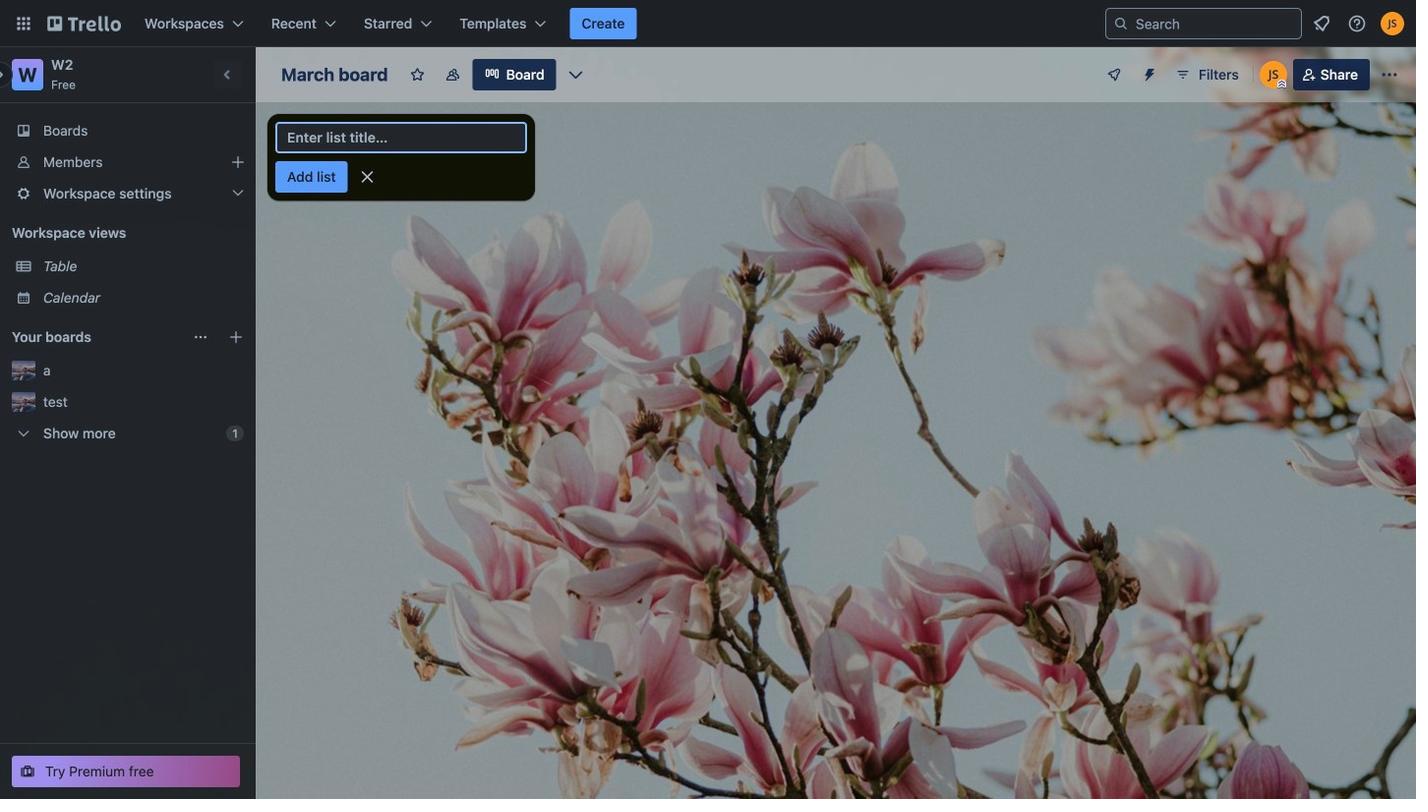 Task type: locate. For each thing, give the bounding box(es) containing it.
primary element
[[0, 0, 1416, 47]]

john smith (johnsmith38824343) image down search field
[[1260, 61, 1287, 89]]

john smith (johnsmith38824343) image right the open information menu image
[[1381, 12, 1405, 35]]

star or unstar board image
[[410, 67, 426, 83]]

0 horizontal spatial john smith (johnsmith38824343) image
[[1260, 61, 1287, 89]]

open information menu image
[[1348, 14, 1367, 33]]

john smith (johnsmith38824343) image
[[1381, 12, 1405, 35], [1260, 61, 1287, 89]]

power ups image
[[1107, 67, 1122, 83]]

search image
[[1113, 16, 1129, 31]]

0 vertical spatial john smith (johnsmith38824343) image
[[1381, 12, 1405, 35]]

this member is an admin of this board. image
[[1278, 80, 1286, 89]]

cancel list editing image
[[358, 167, 377, 187]]

1 vertical spatial john smith (johnsmith38824343) image
[[1260, 61, 1287, 89]]

Board name text field
[[271, 59, 398, 90]]



Task type: describe. For each thing, give the bounding box(es) containing it.
automation image
[[1134, 59, 1162, 87]]

show menu image
[[1380, 65, 1400, 85]]

1 horizontal spatial john smith (johnsmith38824343) image
[[1381, 12, 1405, 35]]

workspace visible image
[[445, 67, 461, 83]]

Search field
[[1129, 10, 1301, 37]]

Enter list title… text field
[[275, 122, 527, 153]]

back to home image
[[47, 8, 121, 39]]

add board image
[[228, 330, 244, 345]]

0 notifications image
[[1310, 12, 1334, 35]]

your boards with 3 items element
[[12, 326, 183, 349]]

customize views image
[[566, 65, 586, 85]]

workspace navigation collapse icon image
[[214, 61, 242, 89]]



Task type: vqa. For each thing, say whether or not it's contained in the screenshot.
sm Image
no



